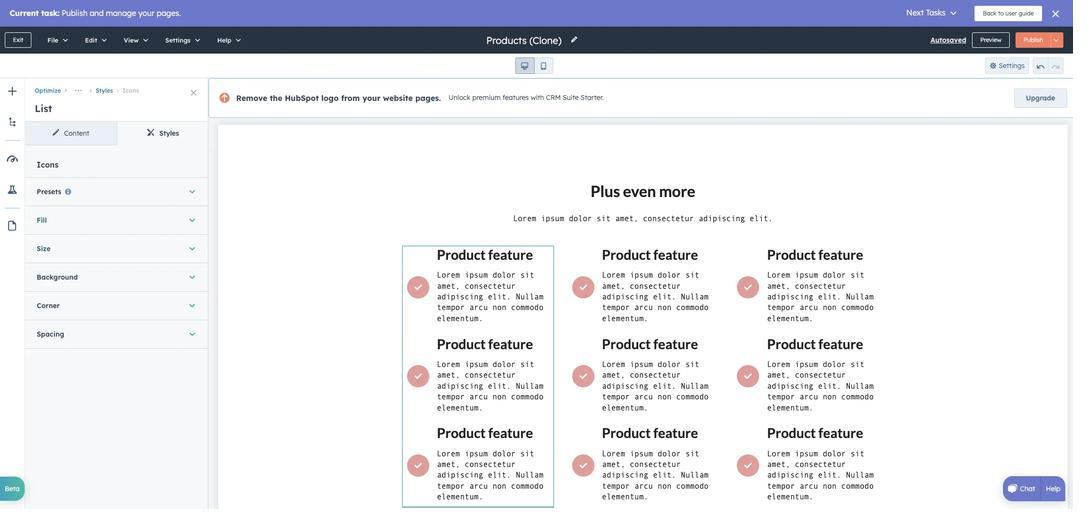 Task type: vqa. For each thing, say whether or not it's contained in the screenshot.
contacts corresponding to My contacts
no



Task type: describe. For each thing, give the bounding box(es) containing it.
size button
[[37, 235, 197, 263]]

autosaved button
[[931, 34, 967, 46]]

remove the hubspot logo from your website pages.
[[236, 93, 441, 103]]

help button
[[207, 27, 248, 54]]

your
[[363, 93, 381, 103]]

optimize
[[35, 87, 61, 94]]

optimize button
[[35, 87, 61, 94]]

edit
[[85, 36, 97, 44]]

logo
[[321, 93, 339, 103]]

0 vertical spatial settings
[[165, 36, 191, 44]]

preview
[[981, 36, 1002, 43]]

1 horizontal spatial settings button
[[985, 57, 1030, 74]]

icons button
[[113, 87, 139, 94]]

caret image for fill
[[189, 215, 195, 225]]

caret image
[[189, 272, 195, 282]]

tab list containing content
[[25, 122, 209, 145]]

view
[[124, 36, 139, 44]]

background
[[37, 273, 78, 282]]

1 vertical spatial icons
[[37, 160, 58, 170]]

preview button
[[973, 32, 1010, 48]]

styles inside "styles" link
[[159, 129, 179, 138]]

1 horizontal spatial help
[[1046, 485, 1061, 493]]

size
[[37, 244, 51, 253]]

premium
[[472, 93, 501, 102]]

with
[[531, 93, 544, 102]]

features
[[503, 93, 529, 102]]

upgrade link
[[1014, 88, 1068, 108]]

corner button
[[37, 292, 197, 320]]

close image
[[191, 90, 197, 96]]

beta
[[5, 485, 20, 493]]

edit button
[[75, 27, 114, 54]]

caret image inside presets dropdown button
[[189, 187, 195, 197]]

content link
[[25, 122, 117, 145]]

help inside button
[[217, 36, 231, 44]]

fill button
[[37, 206, 197, 234]]

1 group from the left
[[515, 57, 553, 74]]

presets button
[[37, 178, 197, 206]]

2 group from the left
[[1033, 57, 1064, 74]]

hubspot
[[285, 93, 319, 103]]

publish group
[[1016, 32, 1064, 48]]

0 vertical spatial styles
[[96, 87, 113, 94]]



Task type: locate. For each thing, give the bounding box(es) containing it.
group down publish group
[[1033, 57, 1064, 74]]

0 horizontal spatial styles
[[96, 87, 113, 94]]

remove
[[236, 93, 267, 103]]

1 horizontal spatial icons
[[123, 87, 139, 94]]

from
[[341, 93, 360, 103]]

0 horizontal spatial icons
[[37, 160, 58, 170]]

caret image inside spacing dropdown button
[[189, 329, 195, 339]]

group
[[515, 57, 553, 74], [1033, 57, 1064, 74]]

background button
[[37, 263, 197, 291]]

1 vertical spatial settings button
[[985, 57, 1030, 74]]

autosaved
[[931, 36, 967, 44]]

0 vertical spatial settings button
[[155, 27, 207, 54]]

caret image for size
[[189, 244, 195, 254]]

pages.
[[415, 93, 441, 103]]

icons up presets
[[37, 160, 58, 170]]

help
[[217, 36, 231, 44], [1046, 485, 1061, 493]]

caret image inside corner dropdown button
[[189, 301, 195, 311]]

website
[[383, 93, 413, 103]]

1 horizontal spatial styles
[[159, 129, 179, 138]]

presets
[[37, 187, 61, 196]]

group up the with
[[515, 57, 553, 74]]

settings
[[165, 36, 191, 44], [999, 61, 1025, 70]]

crm
[[546, 93, 561, 102]]

0 vertical spatial icons
[[123, 87, 139, 94]]

1 vertical spatial help
[[1046, 485, 1061, 493]]

settings down preview button
[[999, 61, 1025, 70]]

styles link
[[117, 122, 209, 145]]

caret image
[[189, 187, 195, 197], [189, 215, 195, 225], [189, 244, 195, 254], [189, 301, 195, 311], [189, 329, 195, 339]]

spacing button
[[37, 320, 197, 348]]

list
[[35, 102, 52, 115]]

unlock premium features with crm suite starter.
[[449, 93, 604, 102]]

tab list
[[25, 122, 209, 145]]

0 horizontal spatial settings
[[165, 36, 191, 44]]

2 caret image from the top
[[189, 215, 195, 225]]

unlock
[[449, 93, 471, 102]]

spacing
[[37, 330, 64, 339]]

styles
[[96, 87, 113, 94], [159, 129, 179, 138]]

caret image for corner
[[189, 301, 195, 311]]

0 vertical spatial help
[[217, 36, 231, 44]]

1 horizontal spatial settings
[[999, 61, 1025, 70]]

exit
[[13, 36, 23, 43]]

3 caret image from the top
[[189, 244, 195, 254]]

settings right 'view' button
[[165, 36, 191, 44]]

5 caret image from the top
[[189, 329, 195, 339]]

1 vertical spatial styles
[[159, 129, 179, 138]]

4 caret image from the top
[[189, 301, 195, 311]]

1 vertical spatial settings
[[999, 61, 1025, 70]]

beta button
[[0, 477, 25, 501]]

0 horizontal spatial group
[[515, 57, 553, 74]]

icons right styles button
[[123, 87, 139, 94]]

suite
[[563, 93, 579, 102]]

1 horizontal spatial group
[[1033, 57, 1064, 74]]

starter.
[[581, 93, 604, 102]]

caret image inside size "dropdown button"
[[189, 244, 195, 254]]

1 caret image from the top
[[189, 187, 195, 197]]

caret image for spacing
[[189, 329, 195, 339]]

corner
[[37, 301, 60, 310]]

navigation
[[25, 78, 209, 98]]

file
[[47, 36, 58, 44]]

styles button
[[86, 87, 113, 94]]

chat
[[1021, 485, 1036, 493]]

0 horizontal spatial settings button
[[155, 27, 207, 54]]

view button
[[114, 27, 155, 54]]

the
[[270, 93, 282, 103]]

fill
[[37, 216, 47, 225]]

icons inside navigation
[[123, 87, 139, 94]]

navigation containing optimize
[[25, 78, 209, 98]]

publish
[[1024, 36, 1044, 43]]

upgrade
[[1026, 94, 1056, 102]]

exit link
[[5, 32, 32, 48]]

None field
[[486, 34, 565, 47]]

icons
[[123, 87, 139, 94], [37, 160, 58, 170]]

0 horizontal spatial help
[[217, 36, 231, 44]]

caret image inside fill dropdown button
[[189, 215, 195, 225]]

file button
[[37, 27, 75, 54]]

content
[[64, 129, 89, 138]]

settings button
[[155, 27, 207, 54], [985, 57, 1030, 74]]

publish button
[[1016, 32, 1052, 48]]



